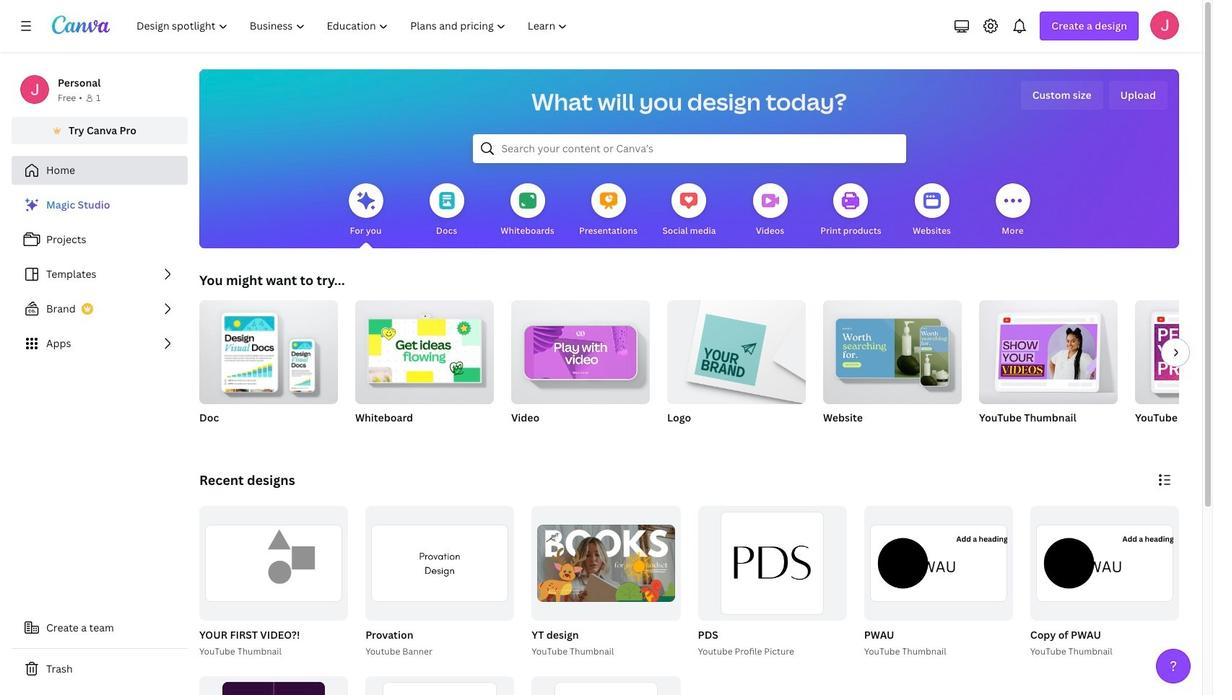 Task type: describe. For each thing, give the bounding box(es) containing it.
james peterson image
[[1150, 11, 1179, 40]]



Task type: locate. For each thing, give the bounding box(es) containing it.
None search field
[[473, 134, 906, 163]]

group
[[355, 295, 494, 443], [355, 295, 494, 404], [511, 295, 650, 443], [511, 295, 650, 404], [667, 295, 806, 443], [667, 295, 806, 404], [823, 295, 962, 443], [823, 295, 962, 404], [979, 295, 1118, 443], [979, 295, 1118, 404], [199, 300, 338, 443], [1135, 300, 1213, 443], [1135, 300, 1213, 404], [196, 506, 348, 659], [363, 506, 514, 659], [366, 506, 514, 621], [529, 506, 681, 659], [532, 506, 681, 621], [695, 506, 847, 659], [698, 506, 847, 621], [861, 506, 1013, 659], [864, 506, 1013, 621], [1027, 506, 1179, 659], [1030, 506, 1179, 621], [199, 676, 348, 695], [366, 676, 514, 695], [532, 676, 681, 695]]

Search search field
[[502, 135, 877, 162]]

list
[[12, 191, 188, 358]]

top level navigation element
[[127, 12, 580, 40]]



Task type: vqa. For each thing, say whether or not it's contained in the screenshot.
Home link at the top
no



